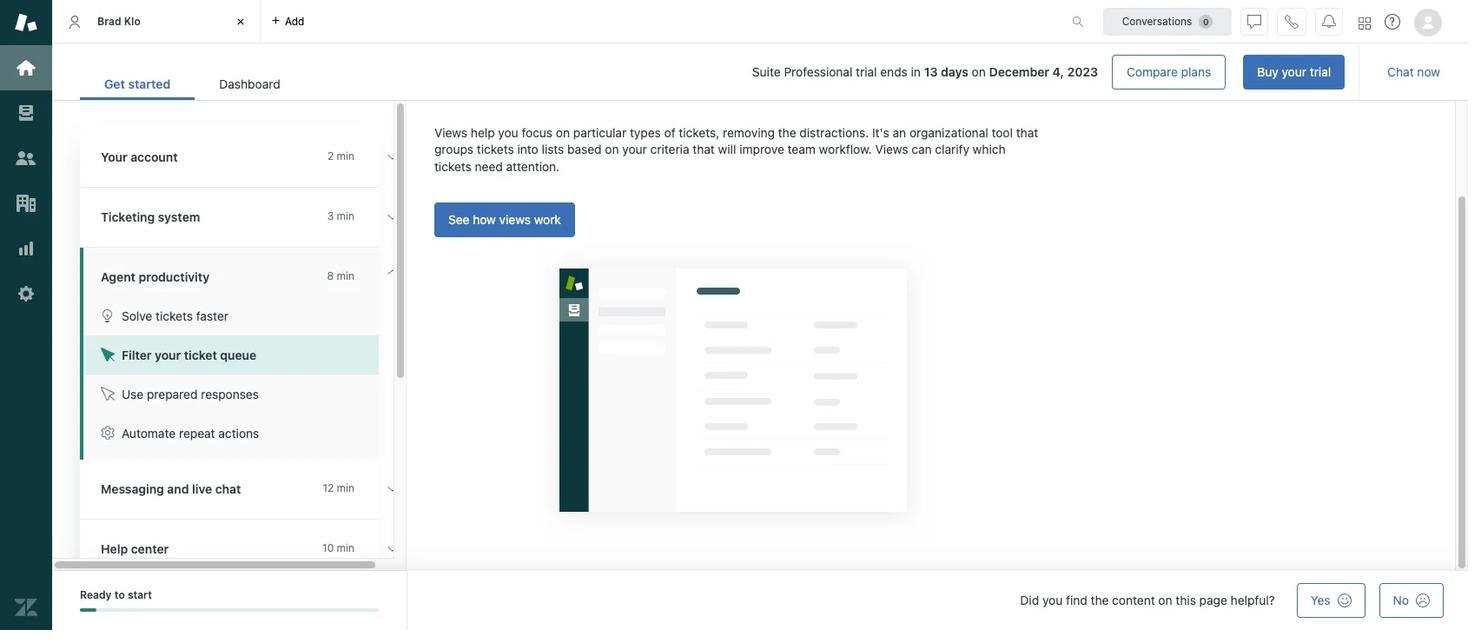 Task type: vqa. For each thing, say whether or not it's contained in the screenshot.
middle your
yes



Task type: locate. For each thing, give the bounding box(es) containing it.
1 min from the top
[[337, 149, 355, 163]]

2 min
[[328, 149, 355, 163]]

tickets right solve
[[156, 308, 193, 323]]

zendesk products image
[[1359, 17, 1371, 29]]

see how views work
[[448, 212, 561, 227]]

groups
[[435, 142, 474, 157]]

1 horizontal spatial trial
[[1310, 64, 1331, 79]]

tickets up need
[[477, 142, 514, 157]]

1 vertical spatial your
[[623, 142, 647, 157]]

trial for your
[[1310, 64, 1331, 79]]

0 horizontal spatial trial
[[856, 64, 877, 79]]

buy your trial button
[[1244, 55, 1345, 90]]

your
[[1282, 64, 1307, 79], [623, 142, 647, 157], [155, 348, 181, 362]]

compare plans
[[1127, 64, 1212, 79]]

min for agent productivity
[[337, 269, 355, 282]]

1 vertical spatial the
[[1091, 593, 1109, 607]]

min right the 8
[[337, 269, 355, 282]]

main element
[[0, 0, 52, 630]]

trial down notifications icon
[[1310, 64, 1331, 79]]

min
[[337, 149, 355, 163], [337, 209, 355, 222], [337, 269, 355, 282], [337, 481, 355, 494], [337, 541, 355, 554]]

brad
[[97, 15, 121, 28]]

trial for professional
[[856, 64, 877, 79]]

messaging and live chat
[[101, 481, 241, 496]]

1 trial from the left
[[856, 64, 877, 79]]

your down types
[[623, 142, 647, 157]]

the
[[778, 125, 797, 140], [1091, 593, 1109, 607]]

min for ticketing system
[[337, 209, 355, 222]]

you right 'did'
[[1043, 593, 1063, 607]]

ready to start
[[80, 588, 152, 601]]

on
[[972, 64, 986, 79], [556, 125, 570, 140], [605, 142, 619, 157], [1159, 593, 1173, 607]]

lists
[[542, 142, 564, 157]]

your inside button
[[155, 348, 181, 362]]

clarify
[[935, 142, 970, 157]]

automate
[[122, 426, 176, 441]]

reporting image
[[15, 237, 37, 260]]

queue
[[220, 348, 257, 362]]

trial left ends
[[856, 64, 877, 79]]

focus
[[522, 125, 553, 140]]

based
[[568, 142, 602, 157]]

customers image
[[15, 147, 37, 169]]

that right tool
[[1016, 125, 1039, 140]]

2 horizontal spatial tickets
[[477, 142, 514, 157]]

trial inside buy your trial button
[[1310, 64, 1331, 79]]

page
[[1200, 593, 1228, 607]]

on down particular
[[605, 142, 619, 157]]

tickets,
[[679, 125, 720, 140]]

2 vertical spatial your
[[155, 348, 181, 362]]

automate repeat actions
[[122, 426, 259, 441]]

notifications image
[[1323, 14, 1337, 28]]

system
[[158, 209, 200, 224]]

on right days
[[972, 64, 986, 79]]

that
[[1016, 125, 1039, 140], [693, 142, 715, 157]]

December 4, 2023 text field
[[989, 64, 1098, 79]]

see
[[448, 212, 470, 227]]

that down 'tickets,' at the left top of the page
[[693, 142, 715, 157]]

agent productivity
[[101, 269, 210, 284]]

work
[[534, 212, 561, 227]]

1 horizontal spatial your
[[623, 142, 647, 157]]

footer containing did you find the content on this page helpful?
[[52, 571, 1469, 630]]

0 vertical spatial you
[[498, 125, 519, 140]]

0 vertical spatial the
[[778, 125, 797, 140]]

8
[[327, 269, 334, 282]]

min inside ticketing system heading
[[337, 209, 355, 222]]

prepared
[[147, 387, 198, 401]]

the up team
[[778, 125, 797, 140]]

0 horizontal spatial tickets
[[156, 308, 193, 323]]

ticketing system
[[101, 209, 200, 224]]

2
[[328, 149, 334, 163]]

chat now button
[[1374, 55, 1455, 90]]

particular
[[573, 125, 627, 140]]

december
[[989, 64, 1050, 79]]

min inside the help center heading
[[337, 541, 355, 554]]

types
[[630, 125, 661, 140]]

0 vertical spatial tickets
[[477, 142, 514, 157]]

min inside your account heading
[[337, 149, 355, 163]]

8 min
[[327, 269, 355, 282]]

1 horizontal spatial you
[[1043, 593, 1063, 607]]

region
[[435, 124, 1043, 543]]

suite
[[752, 64, 781, 79]]

use prepared responses button
[[83, 375, 379, 414]]

you right help at the top left of page
[[498, 125, 519, 140]]

chat
[[1388, 64, 1414, 79]]

tab list
[[80, 68, 305, 100]]

will
[[718, 142, 736, 157]]

0 horizontal spatial your
[[155, 348, 181, 362]]

ends
[[881, 64, 908, 79]]

section
[[319, 55, 1345, 90]]

plans
[[1182, 64, 1212, 79]]

tickets down groups
[[435, 159, 472, 174]]

your account heading
[[80, 128, 410, 188]]

this
[[1176, 593, 1197, 607]]

2 horizontal spatial your
[[1282, 64, 1307, 79]]

solve tickets faster button
[[83, 296, 379, 335]]

tabs tab list
[[52, 0, 1054, 43]]

0 vertical spatial that
[[1016, 125, 1039, 140]]

10
[[322, 541, 334, 554]]

3 min from the top
[[337, 269, 355, 282]]

button displays agent's chat status as invisible. image
[[1248, 14, 1262, 28]]

need
[[475, 159, 503, 174]]

agent productivity heading
[[80, 248, 410, 296]]

professional
[[784, 64, 853, 79]]

you
[[498, 125, 519, 140], [1043, 593, 1063, 607]]

help
[[471, 125, 495, 140]]

criteria
[[651, 142, 690, 157]]

help center heading
[[80, 520, 410, 580]]

center
[[131, 541, 169, 556]]

min right 3
[[337, 209, 355, 222]]

attention.
[[506, 159, 560, 174]]

dashboard tab
[[195, 68, 305, 100]]

how
[[473, 212, 496, 227]]

min inside 'agent productivity' heading
[[337, 269, 355, 282]]

views up groups
[[435, 125, 468, 140]]

3
[[327, 209, 334, 222]]

2 vertical spatial tickets
[[156, 308, 193, 323]]

close image
[[232, 13, 249, 30]]

account
[[131, 149, 178, 164]]

footer
[[52, 571, 1469, 630]]

trial
[[856, 64, 877, 79], [1310, 64, 1331, 79]]

min right 2
[[337, 149, 355, 163]]

tool
[[992, 125, 1013, 140]]

organizational
[[910, 125, 989, 140]]

get
[[104, 76, 125, 91]]

2 trial from the left
[[1310, 64, 1331, 79]]

your inside button
[[1282, 64, 1307, 79]]

productivity
[[139, 269, 210, 284]]

min right 12
[[337, 481, 355, 494]]

0 horizontal spatial views
[[435, 125, 468, 140]]

ticketing
[[101, 209, 155, 224]]

help
[[101, 541, 128, 556]]

use prepared responses
[[122, 387, 259, 401]]

2 min from the top
[[337, 209, 355, 222]]

section containing suite professional trial ends in
[[319, 55, 1345, 90]]

1 vertical spatial views
[[875, 142, 909, 157]]

1 vertical spatial that
[[693, 142, 715, 157]]

your right buy
[[1282, 64, 1307, 79]]

1 vertical spatial tickets
[[435, 159, 472, 174]]

1 horizontal spatial tickets
[[435, 159, 472, 174]]

get help image
[[1385, 14, 1401, 30]]

indicates location of where to select views. image
[[533, 242, 934, 539]]

min right the 10
[[337, 541, 355, 554]]

tickets inside button
[[156, 308, 193, 323]]

min inside messaging and live chat heading
[[337, 481, 355, 494]]

views down the an
[[875, 142, 909, 157]]

5 min from the top
[[337, 541, 355, 554]]

your right filter
[[155, 348, 181, 362]]

and
[[167, 481, 189, 496]]

min for help center
[[337, 541, 355, 554]]

0 horizontal spatial you
[[498, 125, 519, 140]]

12 min
[[323, 481, 355, 494]]

0 horizontal spatial the
[[778, 125, 797, 140]]

0 vertical spatial your
[[1282, 64, 1307, 79]]

chat now
[[1388, 64, 1441, 79]]

tab list containing get started
[[80, 68, 305, 100]]

klo
[[124, 15, 141, 28]]

your account
[[101, 149, 178, 164]]

4 min from the top
[[337, 481, 355, 494]]

the right find
[[1091, 593, 1109, 607]]

buy your trial
[[1258, 64, 1331, 79]]

1 horizontal spatial that
[[1016, 125, 1039, 140]]



Task type: describe. For each thing, give the bounding box(es) containing it.
yes
[[1311, 593, 1331, 607]]

the inside "views help you focus on particular types of tickets, removing the distractions. it's an organizational tool that groups tickets into lists based on your criteria that will improve team workflow. views can clarify which tickets need attention."
[[778, 125, 797, 140]]

to
[[114, 588, 125, 601]]

0 horizontal spatial that
[[693, 142, 715, 157]]

0 vertical spatial views
[[435, 125, 468, 140]]

1 vertical spatial you
[[1043, 593, 1063, 607]]

get started
[[104, 76, 171, 91]]

brad klo
[[97, 15, 141, 28]]

buy
[[1258, 64, 1279, 79]]

views
[[499, 212, 531, 227]]

ready
[[80, 588, 112, 601]]

ticketing system heading
[[80, 188, 410, 248]]

your for filter your ticket queue
[[155, 348, 181, 362]]

admin image
[[15, 282, 37, 305]]

now
[[1418, 64, 1441, 79]]

brad klo tab
[[52, 0, 261, 43]]

repeat
[[179, 426, 215, 441]]

which
[[973, 142, 1006, 157]]

filter your ticket queue
[[122, 348, 257, 362]]

ticket
[[184, 348, 217, 362]]

on left this
[[1159, 593, 1173, 607]]

solve tickets faster
[[122, 308, 229, 323]]

no
[[1394, 593, 1410, 607]]

messaging
[[101, 481, 164, 496]]

progress bar image
[[80, 609, 97, 612]]

4,
[[1053, 64, 1065, 79]]

your
[[101, 149, 127, 164]]

filter
[[122, 348, 152, 362]]

conversations button
[[1104, 7, 1232, 35]]

use
[[122, 387, 144, 401]]

improve
[[740, 142, 785, 157]]

of
[[664, 125, 676, 140]]

3 min
[[327, 209, 355, 222]]

live
[[192, 481, 212, 496]]

no button
[[1380, 583, 1444, 618]]

distractions.
[[800, 125, 869, 140]]

filter your ticket queue button
[[83, 335, 379, 375]]

your inside "views help you focus on particular types of tickets, removing the distractions. it's an organizational tool that groups tickets into lists based on your criteria that will improve team workflow. views can clarify which tickets need attention."
[[623, 142, 647, 157]]

start
[[128, 588, 152, 601]]

in
[[911, 64, 921, 79]]

find
[[1066, 593, 1088, 607]]

compare
[[1127, 64, 1178, 79]]

team
[[788, 142, 816, 157]]

actions
[[218, 426, 259, 441]]

you inside "views help you focus on particular types of tickets, removing the distractions. it's an organizational tool that groups tickets into lists based on your criteria that will improve team workflow. views can clarify which tickets need attention."
[[498, 125, 519, 140]]

yes button
[[1297, 583, 1366, 618]]

responses
[[201, 387, 259, 401]]

workflow.
[[819, 142, 872, 157]]

min for your account
[[337, 149, 355, 163]]

helpful?
[[1231, 593, 1275, 607]]

can
[[912, 142, 932, 157]]

add button
[[261, 0, 315, 43]]

on up 'lists'
[[556, 125, 570, 140]]

dashboard
[[219, 76, 280, 91]]

faster
[[196, 308, 229, 323]]

content
[[1112, 593, 1155, 607]]

views image
[[15, 102, 37, 124]]

solve
[[122, 308, 152, 323]]

zendesk support image
[[15, 11, 37, 34]]

organizations image
[[15, 192, 37, 215]]

your for buy your trial
[[1282, 64, 1307, 79]]

into
[[517, 142, 539, 157]]

suite professional trial ends in 13 days on december 4, 2023
[[752, 64, 1098, 79]]

1 horizontal spatial views
[[875, 142, 909, 157]]

chat
[[215, 481, 241, 496]]

did you find the content on this page helpful?
[[1021, 593, 1275, 607]]

progress-bar progress bar
[[80, 609, 379, 612]]

it's
[[873, 125, 890, 140]]

agent
[[101, 269, 136, 284]]

automate repeat actions button
[[83, 414, 379, 453]]

an
[[893, 125, 907, 140]]

13
[[924, 64, 938, 79]]

views help you focus on particular types of tickets, removing the distractions. it's an organizational tool that groups tickets into lists based on your criteria that will improve team workflow. views can clarify which tickets need attention.
[[435, 125, 1039, 174]]

messaging and live chat heading
[[80, 460, 410, 520]]

add
[[285, 14, 305, 27]]

compare plans button
[[1112, 55, 1226, 90]]

started
[[128, 76, 171, 91]]

get started image
[[15, 56, 37, 79]]

days
[[941, 64, 969, 79]]

did
[[1021, 593, 1039, 607]]

2023
[[1068, 64, 1098, 79]]

region containing views help you focus on particular types of tickets, removing the distractions. it's an organizational tool that groups tickets into lists based on your criteria that will improve team workflow. views can clarify which tickets need attention.
[[435, 124, 1043, 543]]

1 horizontal spatial the
[[1091, 593, 1109, 607]]

zendesk image
[[15, 596, 37, 619]]

min for messaging and live chat
[[337, 481, 355, 494]]

help center
[[101, 541, 169, 556]]



